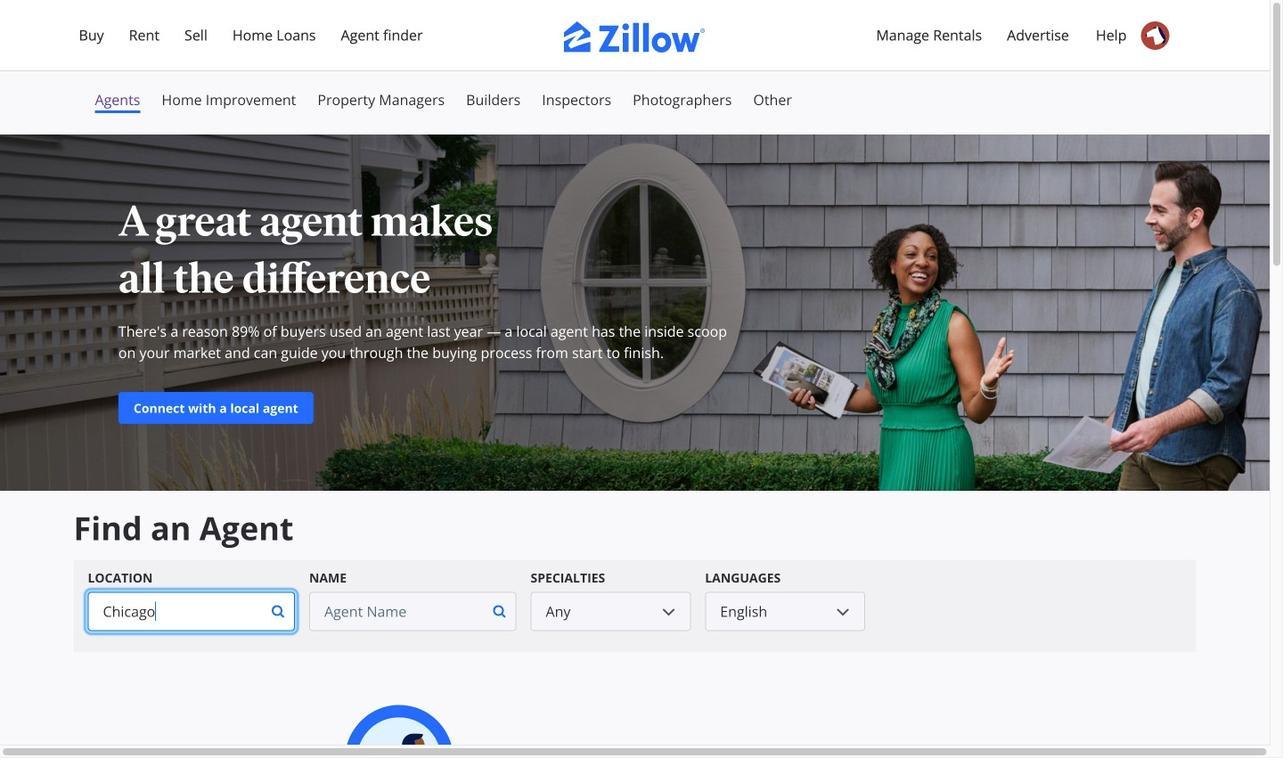 Task type: locate. For each thing, give the bounding box(es) containing it.
None search field
[[74, 560, 1197, 653]]

Neighborhood/City/Zip text field
[[88, 592, 262, 632]]

zillow logo image
[[564, 21, 706, 53]]

Agent Name text field
[[309, 592, 484, 632]]



Task type: describe. For each thing, give the bounding box(es) containing it.
your profile default icon image
[[1141, 21, 1170, 50]]

main navigation
[[0, 0, 1270, 71]]

professional leaderboards links element
[[74, 89, 1197, 135]]



Task type: vqa. For each thing, say whether or not it's contained in the screenshot.
the top   text box
no



